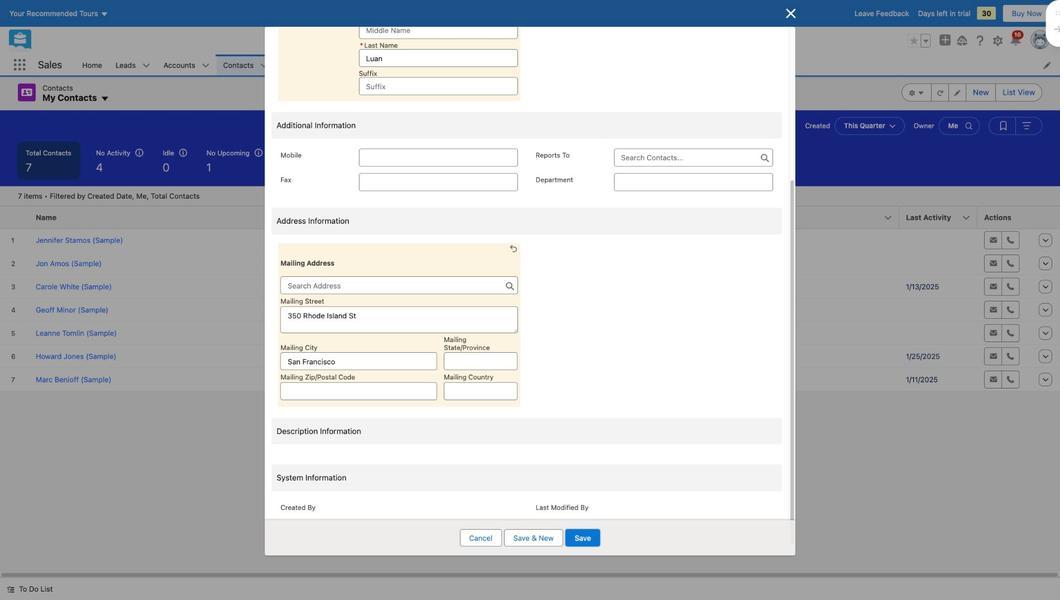 Task type: locate. For each thing, give the bounding box(es) containing it.
grid
[[0, 206, 1061, 392]]

actions column header
[[978, 206, 1034, 229]]

last activity column header
[[900, 206, 978, 229]]

list item
[[278, 0, 520, 101], [109, 55, 157, 76], [157, 55, 217, 76], [217, 55, 275, 76], [349, 55, 407, 76], [454, 55, 522, 76], [522, 55, 577, 76], [278, 243, 520, 407]]

group
[[908, 34, 931, 47], [902, 84, 1043, 101], [989, 117, 1043, 135]]

contact view settings image
[[902, 84, 932, 101]]

None text field
[[359, 173, 518, 191], [614, 173, 773, 191], [281, 306, 518, 333], [444, 353, 518, 370], [444, 382, 518, 400], [359, 173, 518, 191], [614, 173, 773, 191], [281, 306, 518, 333], [444, 353, 518, 370], [444, 382, 518, 400]]

list
[[76, 55, 1061, 76]]

None text field
[[359, 149, 518, 167], [281, 353, 437, 370], [281, 382, 437, 400], [359, 149, 518, 167], [281, 353, 437, 370], [281, 382, 437, 400]]

title column header
[[383, 206, 620, 229]]

name column header
[[29, 206, 358, 229]]

status
[[18, 192, 200, 200]]

0 vertical spatial group
[[908, 34, 931, 47]]

inverse image
[[784, 7, 798, 20]]

cell
[[900, 229, 978, 252], [900, 252, 978, 275], [900, 322, 978, 345]]

3 cell from the top
[[900, 322, 978, 345]]

account name column header
[[620, 206, 900, 229]]

important column header
[[358, 206, 383, 229]]



Task type: vqa. For each thing, say whether or not it's contained in the screenshot.
Last Activity 'column header'
yes



Task type: describe. For each thing, give the bounding box(es) containing it.
1 vertical spatial group
[[902, 84, 1043, 101]]

action column header
[[1034, 206, 1061, 229]]

2 cell from the top
[[900, 252, 978, 275]]

row number column header
[[0, 206, 29, 229]]

key performance indicators group
[[0, 142, 1061, 186]]

Suffix text field
[[359, 77, 518, 95]]

2 vertical spatial group
[[989, 117, 1043, 135]]

1 cell from the top
[[900, 229, 978, 252]]

Middle Name text field
[[359, 21, 518, 39]]

Search Address text field
[[281, 277, 518, 295]]

Last Name text field
[[359, 49, 518, 67]]

Search Contacts... text field
[[614, 149, 773, 167]]

text default image
[[7, 586, 15, 593]]



